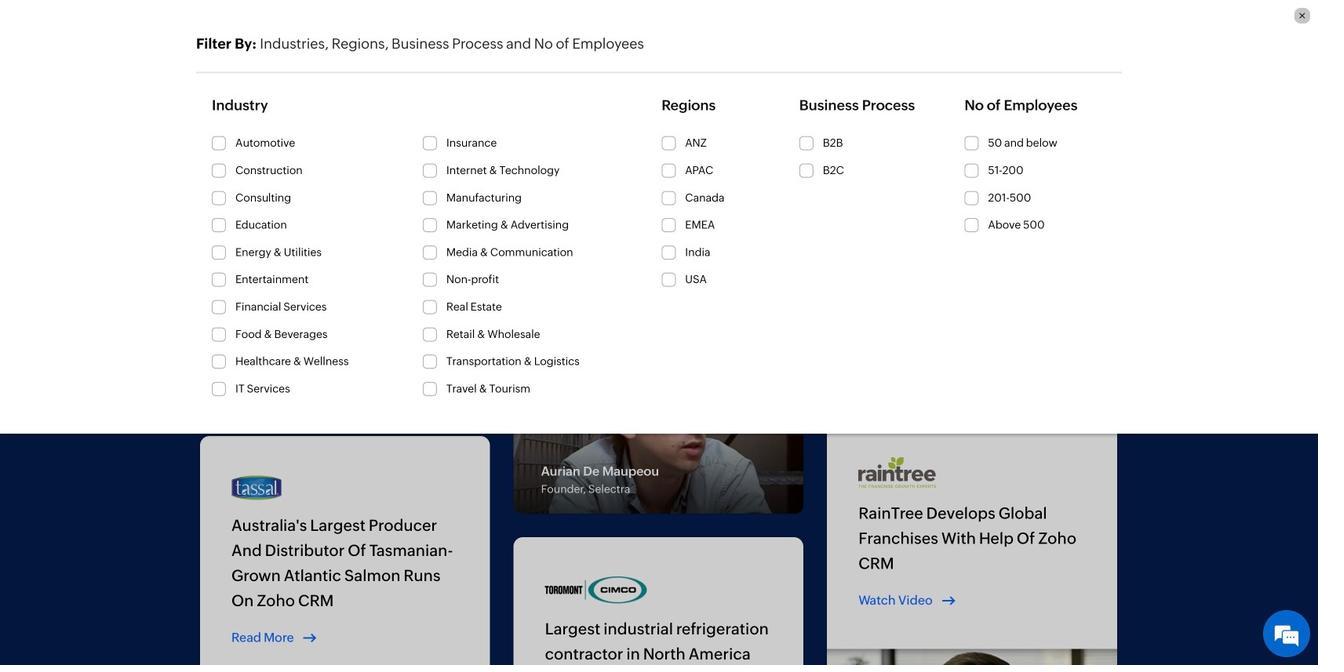 Task type: locate. For each thing, give the bounding box(es) containing it.
aurian de maupeou | zoho crm customer image
[[514, 336, 804, 514]]

brent dowling | zoho crm customer image
[[827, 650, 1118, 666]]



Task type: vqa. For each thing, say whether or not it's contained in the screenshot.
the Greg Robinson image
yes



Task type: describe. For each thing, give the bounding box(es) containing it.
greg robinson image
[[1287, 8, 1315, 35]]



